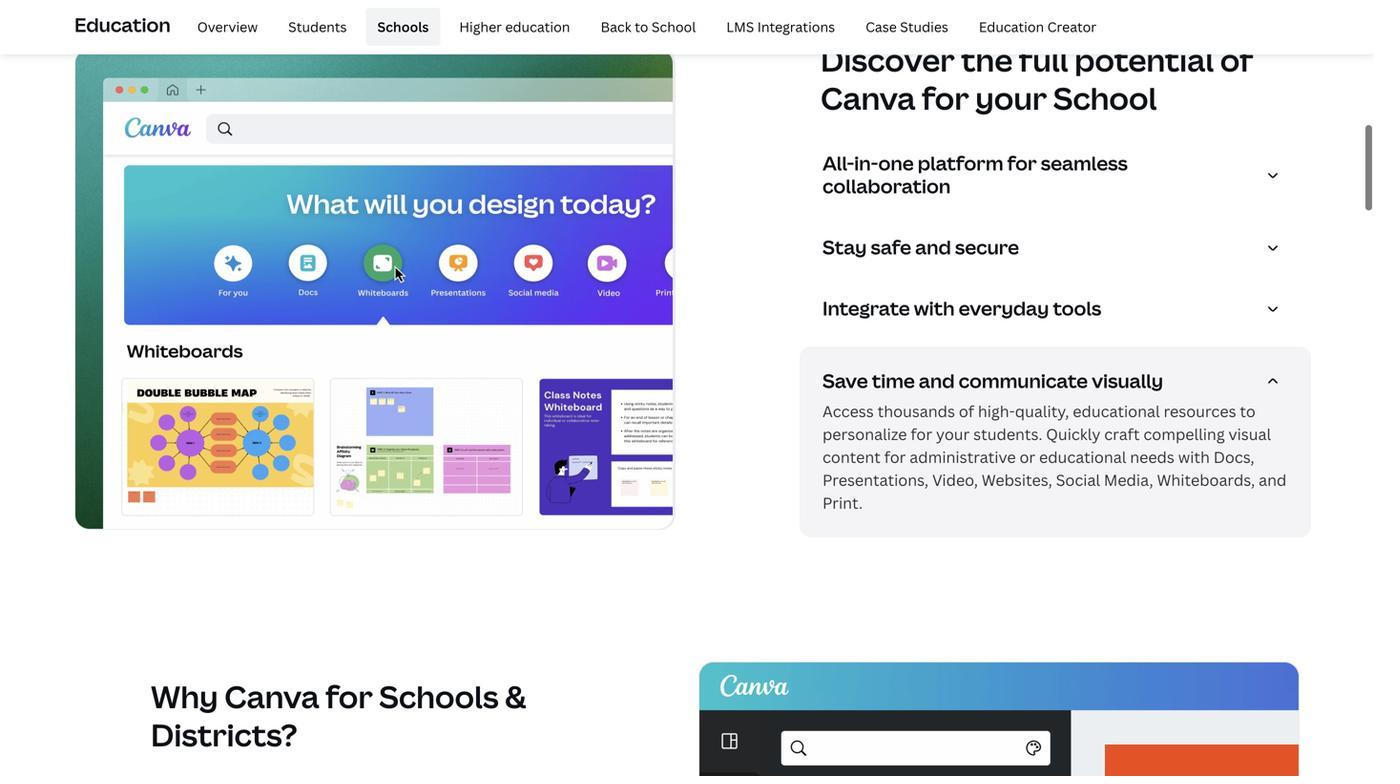 Task type: vqa. For each thing, say whether or not it's contained in the screenshot.
Create a team's Create
no



Task type: locate. For each thing, give the bounding box(es) containing it.
1 vertical spatial schools
[[379, 676, 499, 717]]

canva right why
[[224, 676, 319, 717]]

access
[[823, 401, 874, 422]]

0 vertical spatial of
[[1221, 39, 1254, 81]]

to up visual at the bottom right
[[1241, 401, 1256, 422]]

to right back
[[635, 17, 649, 36]]

1 horizontal spatial canva
[[821, 77, 916, 119]]

0 horizontal spatial with
[[914, 295, 955, 321]]

school
[[652, 17, 696, 36], [1054, 77, 1157, 119]]

with down "compelling" at bottom right
[[1179, 447, 1210, 467]]

menu bar
[[178, 8, 1109, 46]]

of
[[1221, 39, 1254, 81], [959, 401, 975, 422]]

to
[[635, 17, 649, 36], [1241, 401, 1256, 422]]

lms integrations
[[727, 17, 835, 36]]

0 vertical spatial and
[[916, 234, 952, 260]]

secure
[[956, 234, 1020, 260]]

craft
[[1105, 424, 1140, 444]]

integrations
[[758, 17, 835, 36]]

presentations,
[[823, 470, 929, 490]]

high-
[[978, 401, 1016, 422]]

schools left the &
[[379, 676, 499, 717]]

to inside "access thousands of high-quality, educational resources to personalize for your students. quickly craft compelling visual content for administrative or educational needs with docs, presentations, video, websites, social media, whiteboards, and print."
[[1241, 401, 1256, 422]]

0 vertical spatial with
[[914, 295, 955, 321]]

visual
[[1229, 424, 1272, 444]]

1 vertical spatial your
[[937, 424, 970, 444]]

0 horizontal spatial your
[[937, 424, 970, 444]]

0 horizontal spatial canva
[[224, 676, 319, 717]]

back to school
[[601, 17, 696, 36]]

0 horizontal spatial education
[[74, 11, 171, 38]]

education
[[74, 11, 171, 38], [979, 17, 1045, 36]]

your inside "access thousands of high-quality, educational resources to personalize for your students. quickly craft compelling visual content for administrative or educational needs with docs, presentations, video, websites, social media, whiteboards, and print."
[[937, 424, 970, 444]]

collaboration
[[823, 173, 951, 199]]

platform
[[918, 150, 1004, 176]]

of inside 'discover the full potential of canva for your school'
[[1221, 39, 1254, 81]]

higher education link
[[448, 8, 582, 46]]

educational
[[1073, 401, 1161, 422], [1040, 447, 1127, 467]]

1 vertical spatial canva
[[224, 676, 319, 717]]

0 horizontal spatial school
[[652, 17, 696, 36]]

your up administrative on the bottom of page
[[937, 424, 970, 444]]

education
[[505, 17, 570, 36]]

video,
[[933, 470, 978, 490]]

school inside 'discover the full potential of canva for your school'
[[1054, 77, 1157, 119]]

educational up social
[[1040, 447, 1127, 467]]

time
[[872, 368, 915, 394]]

0 vertical spatial your
[[976, 77, 1048, 119]]

with inside "access thousands of high-quality, educational resources to personalize for your students. quickly craft compelling visual content for administrative or educational needs with docs, presentations, video, websites, social media, whiteboards, and print."
[[1179, 447, 1210, 467]]

thousands
[[878, 401, 956, 422]]

canva inside 'discover the full potential of canva for your school'
[[821, 77, 916, 119]]

educational up craft
[[1073, 401, 1161, 422]]

case studies link
[[855, 8, 960, 46]]

and
[[916, 234, 952, 260], [919, 368, 955, 394], [1259, 470, 1287, 490]]

all-
[[823, 150, 855, 176]]

1 vertical spatial to
[[1241, 401, 1256, 422]]

potential
[[1075, 39, 1215, 81]]

1 vertical spatial of
[[959, 401, 975, 422]]

the
[[962, 39, 1013, 81]]

1 horizontal spatial of
[[1221, 39, 1254, 81]]

schools inside schools link
[[378, 17, 429, 36]]

and right safe
[[916, 234, 952, 260]]

with
[[914, 295, 955, 321], [1179, 447, 1210, 467]]

0 vertical spatial schools
[[378, 17, 429, 36]]

your inside 'discover the full potential of canva for your school'
[[976, 77, 1048, 119]]

1 horizontal spatial with
[[1179, 447, 1210, 467]]

1 horizontal spatial school
[[1054, 77, 1157, 119]]

1 horizontal spatial to
[[1241, 401, 1256, 422]]

or
[[1020, 447, 1036, 467]]

1 horizontal spatial your
[[976, 77, 1048, 119]]

for
[[922, 77, 970, 119], [1008, 150, 1037, 176], [911, 424, 933, 444], [885, 447, 906, 467], [326, 676, 373, 717]]

schools
[[378, 17, 429, 36], [379, 676, 499, 717]]

schools link
[[366, 8, 441, 46]]

and down visual at the bottom right
[[1259, 470, 1287, 490]]

0 vertical spatial canva
[[821, 77, 916, 119]]

1 vertical spatial with
[[1179, 447, 1210, 467]]

tools
[[1053, 295, 1102, 321]]

your
[[976, 77, 1048, 119], [937, 424, 970, 444]]

0 horizontal spatial to
[[635, 17, 649, 36]]

integrate
[[823, 295, 910, 321]]

of left high-
[[959, 401, 975, 422]]

personalize
[[823, 424, 907, 444]]

1 vertical spatial educational
[[1040, 447, 1127, 467]]

1 horizontal spatial education
[[979, 17, 1045, 36]]

back
[[601, 17, 632, 36]]

quality,
[[1016, 401, 1070, 422]]

needs
[[1131, 447, 1175, 467]]

of right potential
[[1221, 39, 1254, 81]]

resources
[[1164, 401, 1237, 422]]

all-in-one platform for seamless collaboration button
[[823, 150, 1296, 205]]

and up thousands
[[919, 368, 955, 394]]

your down education creator link
[[976, 77, 1048, 119]]

school up the seamless at top right
[[1054, 77, 1157, 119]]

school right back
[[652, 17, 696, 36]]

2 vertical spatial and
[[1259, 470, 1287, 490]]

education for education
[[74, 11, 171, 38]]

canva
[[821, 77, 916, 119], [224, 676, 319, 717]]

0 horizontal spatial of
[[959, 401, 975, 422]]

stay safe and secure
[[823, 234, 1020, 260]]

canva up in-
[[821, 77, 916, 119]]

lms
[[727, 17, 755, 36]]

lms integrations link
[[715, 8, 847, 46]]

why canva for schools & districts?
[[151, 676, 527, 756]]

discover
[[821, 39, 955, 81]]

with down stay safe and secure
[[914, 295, 955, 321]]

save
[[823, 368, 868, 394]]

communicate
[[959, 368, 1088, 394]]

1 vertical spatial and
[[919, 368, 955, 394]]

for inside 'discover the full potential of canva for your school'
[[922, 77, 970, 119]]

education creator link
[[968, 8, 1109, 46]]

1 vertical spatial school
[[1054, 77, 1157, 119]]

integrate with everyday tools
[[823, 295, 1102, 321]]

all-in-one platform for seamless collaboration
[[823, 150, 1128, 199]]

schools left higher
[[378, 17, 429, 36]]



Task type: describe. For each thing, give the bounding box(es) containing it.
and for safe
[[916, 234, 952, 260]]

administrative
[[910, 447, 1016, 467]]

0 vertical spatial school
[[652, 17, 696, 36]]

education creator
[[979, 17, 1097, 36]]

case
[[866, 17, 897, 36]]

media,
[[1104, 470, 1154, 490]]

schools inside why canva for schools & districts?
[[379, 676, 499, 717]]

students
[[288, 17, 347, 36]]

overview link
[[186, 8, 269, 46]]

save time and communicate visually button
[[823, 368, 1296, 400]]

print.
[[823, 493, 863, 513]]

discover the full potential of canva for your school
[[821, 39, 1254, 119]]

for inside all-in-one platform for seamless collaboration
[[1008, 150, 1037, 176]]

creator
[[1048, 17, 1097, 36]]

one
[[879, 150, 914, 176]]

why
[[151, 676, 218, 717]]

of inside "access thousands of high-quality, educational resources to personalize for your students. quickly craft compelling visual content for administrative or educational needs with docs, presentations, video, websites, social media, whiteboards, and print."
[[959, 401, 975, 422]]

content
[[823, 447, 881, 467]]

0 vertical spatial educational
[[1073, 401, 1161, 422]]

higher
[[460, 17, 502, 36]]

&
[[505, 676, 527, 717]]

safe
[[871, 234, 912, 260]]

students.
[[974, 424, 1043, 444]]

compelling
[[1144, 424, 1225, 444]]

case studies
[[866, 17, 949, 36]]

quickly
[[1047, 424, 1101, 444]]

and for time
[[919, 368, 955, 394]]

in-
[[855, 150, 879, 176]]

menu bar containing overview
[[178, 8, 1109, 46]]

overview
[[197, 17, 258, 36]]

full
[[1019, 39, 1069, 81]]

access thousands of high-quality, educational resources to personalize for your students. quickly craft compelling visual content for administrative or educational needs with docs, presentations, video, websites, social media, whiteboards, and print.
[[823, 401, 1287, 513]]

stay
[[823, 234, 867, 260]]

canva editor displaying collection of whiteboard templates image
[[74, 49, 676, 530]]

students link
[[277, 8, 358, 46]]

canva inside why canva for schools & districts?
[[224, 676, 319, 717]]

integrate with everyday tools button
[[823, 295, 1296, 328]]

docs,
[[1214, 447, 1255, 467]]

websites,
[[982, 470, 1053, 490]]

education for education creator
[[979, 17, 1045, 36]]

higher education
[[460, 17, 570, 36]]

with inside dropdown button
[[914, 295, 955, 321]]

save time and communicate visually
[[823, 368, 1164, 394]]

for inside why canva for schools & districts?
[[326, 676, 373, 717]]

seamless
[[1041, 150, 1128, 176]]

stay safe and secure button
[[823, 234, 1296, 266]]

studies
[[900, 17, 949, 36]]

and inside "access thousands of high-quality, educational resources to personalize for your students. quickly craft compelling visual content for administrative or educational needs with docs, presentations, video, websites, social media, whiteboards, and print."
[[1259, 470, 1287, 490]]

everyday
[[959, 295, 1050, 321]]

whiteboards,
[[1158, 470, 1256, 490]]

districts?
[[151, 714, 297, 756]]

visually
[[1092, 368, 1164, 394]]

back to school link
[[589, 8, 708, 46]]

0 vertical spatial to
[[635, 17, 649, 36]]

social
[[1056, 470, 1101, 490]]



